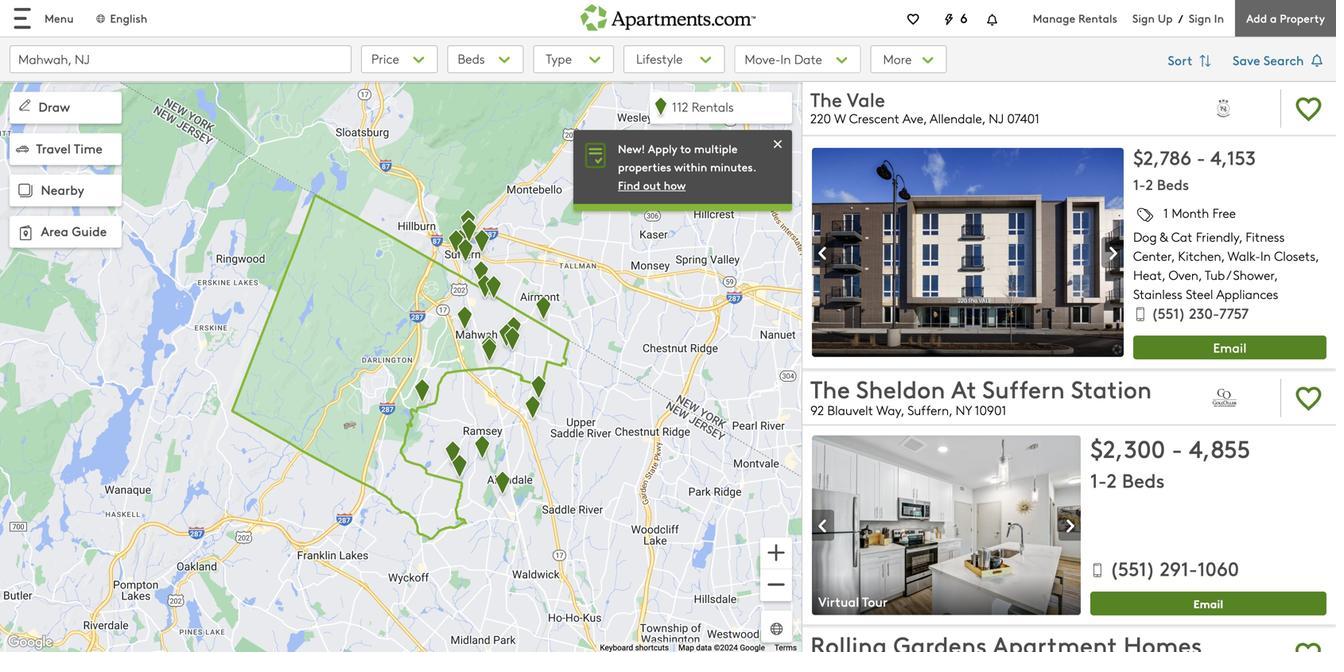 Task type: locate. For each thing, give the bounding box(es) containing it.
beds
[[458, 50, 485, 67], [1157, 174, 1189, 194], [1122, 467, 1165, 493]]

1 horizontal spatial 1-
[[1134, 174, 1146, 194]]

minutes.
[[710, 159, 757, 175]]

0 vertical spatial email button
[[1134, 336, 1327, 360]]

1 horizontal spatial sign
[[1189, 10, 1211, 26]]

1 horizontal spatial in
[[1214, 10, 1224, 26]]

(551) left 291-
[[1110, 555, 1156, 581]]

1 the from the top
[[811, 86, 842, 112]]

margin image inside 'travel time' button
[[16, 142, 29, 155]]

1 vertical spatial /
[[1227, 266, 1230, 284]]

1- down $2,786
[[1134, 174, 1146, 194]]

the left way,
[[811, 372, 850, 405]]

beds inside $2,786 - 4,153 1-2 beds
[[1157, 174, 1189, 194]]

291-
[[1160, 555, 1198, 581]]

7757
[[1220, 303, 1249, 323]]

email button down the 7757 in the right of the page
[[1134, 336, 1327, 360]]

ave,
[[903, 109, 927, 127]]

1 vertical spatial 2
[[1107, 467, 1117, 493]]

beds down $2,786
[[1157, 174, 1189, 194]]

2 the from the top
[[811, 372, 850, 405]]

guide
[[72, 222, 107, 240]]

0 horizontal spatial in
[[781, 50, 791, 68]]

friendly
[[1196, 228, 1239, 245]]

ny
[[956, 401, 972, 419]]

2 vertical spatial in
[[1261, 247, 1271, 264]]

margin image inside nearby link
[[14, 179, 37, 202]]

1- down $2,300
[[1091, 467, 1107, 493]]

rentals inside manage rentals sign up / sign in
[[1079, 10, 1118, 26]]

1 horizontal spatial -
[[1197, 144, 1206, 170]]

virtual tour link
[[812, 593, 897, 610]]

1- inside $2,300 - 4,855 1-2 beds
[[1091, 467, 1107, 493]]

area guide
[[41, 222, 107, 240]]

Location or Point of Interest text field
[[10, 45, 352, 73]]

way,
[[877, 401, 904, 419]]

2
[[1146, 174, 1153, 194], [1107, 467, 1117, 493]]

in left add
[[1214, 10, 1224, 26]]

&
[[1160, 228, 1168, 245]]

tub
[[1205, 266, 1225, 284]]

in inside kitchen walk-in closets heat oven tub / shower stainless steel appliances
[[1261, 247, 1271, 264]]

0 horizontal spatial 1-
[[1091, 467, 1107, 493]]

/
[[1179, 11, 1184, 26], [1227, 266, 1230, 284]]

1 vertical spatial email button
[[1091, 592, 1327, 616]]

1
[[1164, 204, 1169, 221]]

the vale 220 w crescent ave, allendale, nj 07401
[[811, 86, 1040, 127]]

placard image image
[[812, 238, 834, 269], [1102, 238, 1124, 269], [812, 511, 834, 542], [1059, 511, 1081, 542]]

rentals right 112
[[692, 98, 734, 115]]

0 vertical spatial 1-
[[1134, 174, 1146, 194]]

email down 1060
[[1194, 596, 1224, 612]]

margin image left travel
[[16, 142, 29, 155]]

- left '4,855' in the bottom of the page
[[1172, 431, 1183, 465]]

rentals
[[1079, 10, 1118, 26], [692, 98, 734, 115]]

the
[[811, 86, 842, 112], [811, 372, 850, 405]]

0 vertical spatial -
[[1197, 144, 1206, 170]]

$2,300
[[1091, 431, 1166, 465]]

the inside the vale 220 w crescent ave, allendale, nj 07401
[[811, 86, 842, 112]]

at
[[952, 372, 977, 405]]

email button down 1060
[[1091, 592, 1327, 616]]

- for $2,786
[[1197, 144, 1206, 170]]

$2,300 - 4,855 1-2 beds
[[1091, 431, 1251, 493]]

0 horizontal spatial /
[[1179, 11, 1184, 26]]

beds down $2,300
[[1122, 467, 1165, 493]]

0 vertical spatial email
[[1214, 339, 1247, 357]]

0 vertical spatial rentals
[[1079, 10, 1118, 26]]

in left "date"
[[781, 50, 791, 68]]

email down the 7757 in the right of the page
[[1214, 339, 1247, 357]]

new!
[[618, 141, 645, 156]]

the inside the sheldon at suffern station 92 blauvelt way, suffern, ny 10901
[[811, 372, 850, 405]]

1 horizontal spatial 2
[[1146, 174, 1153, 194]]

rentals for 112
[[692, 98, 734, 115]]

2 down $2,786
[[1146, 174, 1153, 194]]

0 vertical spatial beds
[[458, 50, 485, 67]]

month
[[1172, 204, 1209, 221]]

margin image left draw
[[16, 97, 33, 114]]

0 horizontal spatial rentals
[[692, 98, 734, 115]]

/ right tub
[[1227, 266, 1230, 284]]

1-
[[1134, 174, 1146, 194], [1091, 467, 1107, 493]]

email button
[[1134, 336, 1327, 360], [1091, 592, 1327, 616]]

search
[[1264, 51, 1304, 69]]

email button for 230-
[[1134, 336, 1327, 360]]

0 vertical spatial in
[[1214, 10, 1224, 26]]

email
[[1214, 339, 1247, 357], [1194, 596, 1224, 612]]

beds inside $2,300 - 4,855 1-2 beds
[[1122, 467, 1165, 493]]

-
[[1197, 144, 1206, 170], [1172, 431, 1183, 465]]

2 inside $2,300 - 4,855 1-2 beds
[[1107, 467, 1117, 493]]

travel time
[[36, 139, 103, 157]]

sort
[[1168, 51, 1196, 69]]

margin image
[[16, 97, 33, 114], [16, 142, 29, 155], [14, 179, 37, 202]]

1 vertical spatial 1-
[[1091, 467, 1107, 493]]

(551) 230-7757 link
[[1134, 303, 1249, 332]]

sign
[[1133, 10, 1155, 26], [1189, 10, 1211, 26]]

0 vertical spatial (551)
[[1152, 303, 1186, 323]]

find
[[618, 177, 640, 193]]

0 vertical spatial margin image
[[16, 97, 33, 114]]

0 horizontal spatial sign
[[1133, 10, 1155, 26]]

1 vertical spatial the
[[811, 372, 850, 405]]

0 vertical spatial the
[[811, 86, 842, 112]]

1 vertical spatial beds
[[1157, 174, 1189, 194]]

1 vertical spatial rentals
[[692, 98, 734, 115]]

sign left up
[[1133, 10, 1155, 26]]

rentals right "manage"
[[1079, 10, 1118, 26]]

- left "4,153"
[[1197, 144, 1206, 170]]

lifestyle button
[[624, 45, 725, 73]]

1- inside $2,786 - 4,153 1-2 beds
[[1134, 174, 1146, 194]]

(551) 291-1060
[[1110, 555, 1239, 581]]

save search
[[1233, 51, 1308, 69]]

1 vertical spatial (551)
[[1110, 555, 1156, 581]]

230-
[[1190, 303, 1220, 323]]

tour
[[862, 593, 888, 610]]

in
[[1214, 10, 1224, 26], [781, 50, 791, 68], [1261, 247, 1271, 264]]

in down 'fitness'
[[1261, 247, 1271, 264]]

1 vertical spatial in
[[781, 50, 791, 68]]

1- for $2,300
[[1091, 467, 1107, 493]]

rentals for manage
[[1079, 10, 1118, 26]]

1 vertical spatial -
[[1172, 431, 1183, 465]]

move-in date
[[745, 50, 822, 68]]

email button for 291-
[[1091, 592, 1327, 616]]

move-
[[745, 50, 781, 68]]

sheldon
[[856, 372, 946, 405]]

beds right price button
[[458, 50, 485, 67]]

2 for $2,300
[[1107, 467, 1117, 493]]

1 horizontal spatial rentals
[[1079, 10, 1118, 26]]

type
[[546, 50, 572, 67]]

2 inside $2,786 - 4,153 1-2 beds
[[1146, 174, 1153, 194]]

beds for $2,786
[[1157, 174, 1189, 194]]

the left vale in the right top of the page
[[811, 86, 842, 112]]

- inside $2,300 - 4,855 1-2 beds
[[1172, 431, 1183, 465]]

add a property
[[1247, 10, 1325, 26]]

menu
[[45, 10, 74, 26]]

travel time button
[[10, 133, 122, 165]]

0 horizontal spatial -
[[1172, 431, 1183, 465]]

beds for $2,300
[[1122, 467, 1165, 493]]

vale
[[847, 86, 885, 112]]

1 vertical spatial margin image
[[16, 142, 29, 155]]

suffern
[[983, 372, 1065, 405]]

2 down $2,300
[[1107, 467, 1117, 493]]

closets
[[1275, 247, 1316, 264]]

/ right up
[[1179, 11, 1184, 26]]

price button
[[361, 45, 438, 73]]

sign right up
[[1189, 10, 1211, 26]]

2 horizontal spatial in
[[1261, 247, 1271, 264]]

manage
[[1033, 10, 1076, 26]]

beds inside button
[[458, 50, 485, 67]]

- inside $2,786 - 4,153 1-2 beds
[[1197, 144, 1206, 170]]

satellite view image
[[768, 620, 786, 638]]

0 horizontal spatial 2
[[1107, 467, 1117, 493]]

(551) down stainless
[[1152, 303, 1186, 323]]

1 vertical spatial email
[[1194, 596, 1224, 612]]

stainless
[[1134, 285, 1183, 303]]

margin image inside draw button
[[16, 97, 33, 114]]

in inside button
[[781, 50, 791, 68]]

lifestyle
[[636, 50, 683, 67]]

1 horizontal spatial /
[[1227, 266, 1230, 284]]

4,153
[[1211, 144, 1256, 170]]

sign in link
[[1189, 10, 1224, 26]]

0 vertical spatial /
[[1179, 11, 1184, 26]]

92
[[811, 401, 824, 419]]

2 vertical spatial beds
[[1122, 467, 1165, 493]]

english link
[[94, 10, 147, 26]]

blauvelt
[[828, 401, 874, 419]]

within
[[674, 159, 707, 175]]

1 month free
[[1164, 204, 1236, 221]]

0 vertical spatial 2
[[1146, 174, 1153, 194]]

margin image left nearby
[[14, 179, 37, 202]]

up
[[1158, 10, 1173, 26]]

google image
[[4, 632, 56, 652]]

2 vertical spatial margin image
[[14, 179, 37, 202]]



Task type: vqa. For each thing, say whether or not it's contained in the screenshot.
112
yes



Task type: describe. For each thing, give the bounding box(es) containing it.
area guide button
[[10, 216, 122, 248]]

how
[[664, 177, 686, 193]]

112 rentals
[[672, 98, 734, 115]]

type button
[[533, 45, 614, 73]]

kitchen walk-in closets heat oven tub / shower stainless steel appliances
[[1134, 247, 1316, 303]]

07401
[[1007, 109, 1040, 127]]

2 sign from the left
[[1189, 10, 1211, 26]]

property
[[1280, 10, 1325, 26]]

time
[[74, 139, 103, 157]]

date
[[795, 50, 822, 68]]

the for the vale
[[811, 86, 842, 112]]

sign up link
[[1133, 10, 1173, 26]]

new! apply to multiple properties within minutes. find out how
[[618, 141, 757, 193]]

out
[[643, 177, 661, 193]]

free
[[1213, 204, 1236, 221]]

add
[[1247, 10, 1267, 26]]

the for the sheldon at suffern station
[[811, 372, 850, 405]]

nj
[[989, 109, 1004, 127]]

fitness
[[1246, 228, 1285, 245]]

manage rentals link
[[1033, 10, 1133, 26]]

center
[[1134, 247, 1172, 264]]

menu button
[[0, 0, 86, 37]]

travel
[[36, 139, 71, 157]]

nearby link
[[10, 175, 122, 207]]

beds button
[[447, 45, 524, 73]]

station
[[1071, 372, 1152, 405]]

220
[[811, 109, 831, 127]]

suffern,
[[908, 401, 952, 419]]

(551) for (551) 230-7757
[[1152, 303, 1186, 323]]

(551) 291-1060 link
[[1091, 555, 1239, 588]]

4,855
[[1189, 431, 1251, 465]]

in inside manage rentals sign up / sign in
[[1214, 10, 1224, 26]]

properties
[[618, 159, 672, 175]]

find out how link
[[618, 177, 686, 193]]

more
[[883, 50, 915, 68]]

dog & cat friendly
[[1134, 228, 1239, 245]]

shower
[[1233, 266, 1275, 284]]

2 for $2,786
[[1146, 174, 1153, 194]]

1- for $2,786
[[1134, 174, 1146, 194]]

dog
[[1134, 228, 1157, 245]]

virtual tour
[[819, 593, 888, 610]]

apartments.com logo image
[[581, 0, 756, 31]]

email for 230-
[[1214, 339, 1247, 357]]

a
[[1270, 10, 1277, 26]]

steel
[[1186, 285, 1214, 303]]

multiple
[[694, 141, 738, 156]]

(551) 230-7757
[[1152, 303, 1249, 323]]

oven
[[1169, 266, 1199, 284]]

save
[[1233, 51, 1261, 69]]

apply
[[648, 141, 677, 156]]

price
[[372, 50, 399, 67]]

virtual
[[819, 593, 859, 610]]

add a property link
[[1236, 0, 1336, 37]]

- for $2,300
[[1172, 431, 1183, 465]]

cat
[[1172, 228, 1193, 245]]

goldoller real estate investments image
[[1179, 375, 1271, 421]]

draw button
[[10, 92, 122, 124]]

manage rentals sign up / sign in
[[1033, 10, 1224, 26]]

kitchen
[[1178, 247, 1222, 264]]

map region
[[0, 58, 1004, 652]]

move-in date button
[[735, 45, 861, 73]]

fitness center
[[1134, 228, 1285, 264]]

w
[[834, 109, 846, 127]]

area
[[41, 222, 68, 240]]

to
[[680, 141, 691, 156]]

(551) for (551) 291-1060
[[1110, 555, 1156, 581]]

more button
[[871, 45, 947, 73]]

appliances
[[1217, 285, 1279, 303]]

6
[[960, 9, 968, 27]]

margin image for draw
[[16, 97, 33, 114]]

walk-
[[1228, 247, 1261, 264]]

112
[[672, 98, 688, 115]]

/ inside kitchen walk-in closets heat oven tub / shower stainless steel appliances
[[1227, 266, 1230, 284]]

$2,786
[[1134, 144, 1192, 170]]

crescent
[[849, 109, 900, 127]]

email for 291-
[[1194, 596, 1224, 612]]

rho residential llc image
[[1179, 85, 1271, 132]]

/ inside manage rentals sign up / sign in
[[1179, 11, 1184, 26]]

1060
[[1198, 555, 1239, 581]]

training image
[[770, 136, 786, 152]]

sort button
[[1160, 45, 1223, 77]]

heat
[[1134, 266, 1162, 284]]

10901
[[975, 401, 1007, 419]]

nearby
[[41, 181, 84, 199]]

1 sign from the left
[[1133, 10, 1155, 26]]

allendale,
[[930, 109, 986, 127]]

building photo - the sheldon at suffern station image
[[812, 435, 1081, 615]]

save search button
[[1233, 45, 1327, 77]]

margin image
[[14, 222, 37, 244]]

margin image for travel time
[[16, 142, 29, 155]]

$2,786 - 4,153 1-2 beds
[[1134, 144, 1256, 194]]

building photo - the vale image
[[812, 148, 1124, 357]]

draw
[[38, 98, 70, 115]]

margin image for nearby
[[14, 179, 37, 202]]



